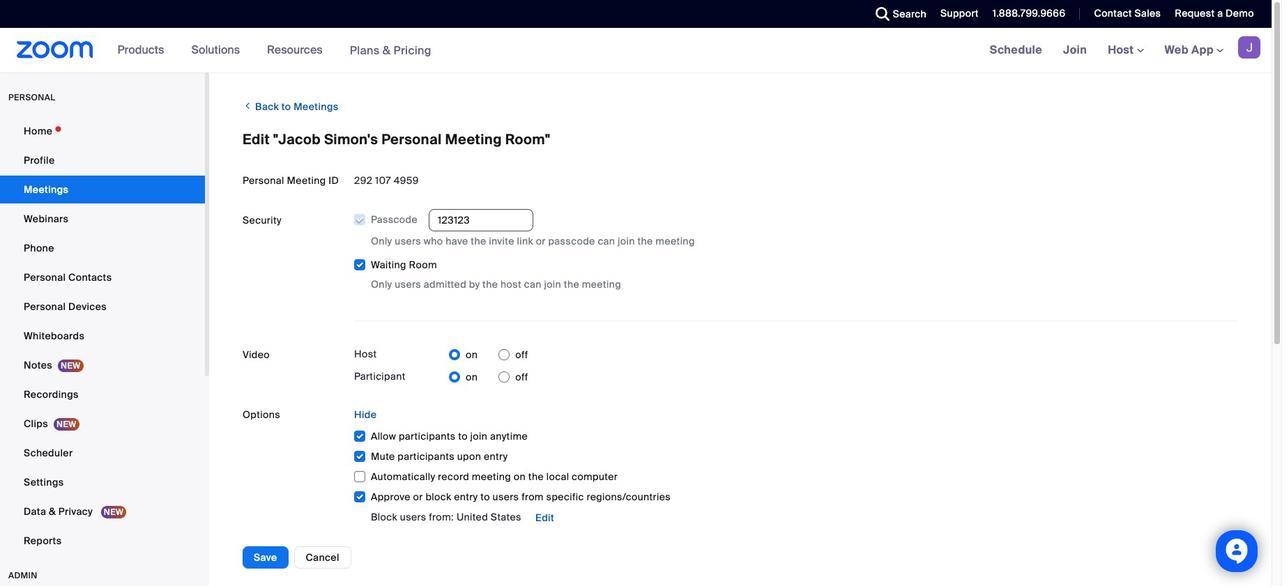 Task type: vqa. For each thing, say whether or not it's contained in the screenshot.
"Contact"
yes



Task type: locate. For each thing, give the bounding box(es) containing it.
banner
[[0, 28, 1272, 73]]

users for only users who have the invite link or passcode can join the meeting
[[395, 235, 421, 248]]

personal up "security"
[[243, 174, 284, 187]]

the for invite
[[471, 235, 487, 248]]

or
[[536, 235, 546, 248], [413, 491, 423, 504]]

edit for edit
[[536, 512, 555, 525]]

can right passcode
[[598, 235, 616, 248]]

1 horizontal spatial can
[[598, 235, 616, 248]]

recordings
[[24, 389, 79, 401]]

settings link
[[0, 469, 205, 497]]

none text field inside security group
[[429, 209, 534, 232]]

0 horizontal spatial meetings
[[24, 183, 69, 196]]

pricing
[[394, 43, 432, 58]]

0 vertical spatial edit
[[243, 130, 270, 149]]

1 vertical spatial join
[[544, 279, 562, 291]]

1 horizontal spatial &
[[383, 43, 391, 58]]

2 vertical spatial join
[[471, 431, 488, 443]]

room
[[409, 259, 437, 272]]

1 horizontal spatial meeting
[[446, 130, 502, 149]]

meetings link
[[0, 176, 205, 204]]

personal meeting id
[[243, 174, 339, 187]]

on up participant option group
[[466, 349, 478, 362]]

notes
[[24, 359, 52, 372]]

1 horizontal spatial meeting
[[582, 279, 622, 291]]

1 horizontal spatial edit
[[536, 512, 555, 525]]

participants for mute
[[398, 451, 455, 463]]

hide button
[[354, 404, 377, 426]]

allow participants to join       anytime
[[371, 431, 528, 443]]

phone link
[[0, 234, 205, 262]]

recordings link
[[0, 381, 205, 409]]

on
[[466, 349, 478, 362], [466, 371, 478, 384], [514, 471, 526, 484]]

users down waiting room
[[395, 279, 421, 291]]

edit "jacob simon's personal meeting room"
[[243, 130, 551, 149]]

0 vertical spatial entry
[[484, 451, 508, 463]]

hide
[[354, 409, 377, 422]]

1 vertical spatial only
[[371, 279, 392, 291]]

0 vertical spatial can
[[598, 235, 616, 248]]

solutions button
[[191, 28, 246, 73]]

only for only users admitted by the host can join the meeting
[[371, 279, 392, 291]]

banner containing products
[[0, 28, 1272, 73]]

personal up 4959 on the left top of page
[[382, 130, 442, 149]]

the for host
[[483, 279, 498, 291]]

& inside "data & privacy" link
[[49, 506, 56, 518]]

users up states
[[493, 491, 519, 504]]

demo
[[1227, 7, 1255, 20]]

1 vertical spatial &
[[49, 506, 56, 518]]

1 horizontal spatial entry
[[484, 451, 508, 463]]

only
[[371, 235, 392, 248], [371, 279, 392, 291]]

users up waiting room
[[395, 235, 421, 248]]

off down host option group
[[516, 371, 529, 384]]

0 horizontal spatial meeting
[[472, 471, 511, 484]]

to down automatically record meeting on the local computer
[[481, 491, 490, 504]]

meeting left id on the left top of the page
[[287, 174, 326, 187]]

participants up automatically
[[398, 451, 455, 463]]

0 vertical spatial &
[[383, 43, 391, 58]]

record
[[438, 471, 470, 484]]

anytime
[[490, 431, 528, 443]]

1 vertical spatial meeting
[[287, 174, 326, 187]]

request
[[1176, 7, 1216, 20]]

0 vertical spatial join
[[618, 235, 635, 248]]

& inside product information navigation
[[383, 43, 391, 58]]

from
[[522, 491, 544, 504]]

personal for personal meeting id
[[243, 174, 284, 187]]

join
[[1064, 43, 1088, 57]]

schedule
[[990, 43, 1043, 57]]

web app
[[1165, 43, 1215, 57]]

left image
[[243, 99, 253, 113]]

1 vertical spatial can
[[524, 279, 542, 291]]

privacy
[[58, 506, 93, 518]]

1 vertical spatial meetings
[[24, 183, 69, 196]]

personal down phone
[[24, 271, 66, 284]]

0 vertical spatial meeting
[[656, 235, 695, 248]]

phone
[[24, 242, 54, 255]]

1 vertical spatial to
[[459, 431, 468, 443]]

join right passcode
[[618, 235, 635, 248]]

on inside host option group
[[466, 349, 478, 362]]

2 horizontal spatial join
[[618, 235, 635, 248]]

2 only from the top
[[371, 279, 392, 291]]

edit down "from"
[[536, 512, 555, 525]]

on up approve or block entry to users from specific regions/countries
[[514, 471, 526, 484]]

0 vertical spatial or
[[536, 235, 546, 248]]

admitted
[[424, 279, 467, 291]]

2 off from the top
[[516, 371, 529, 384]]

1 horizontal spatial join
[[544, 279, 562, 291]]

1 off from the top
[[516, 349, 529, 362]]

host button
[[1109, 43, 1144, 57]]

only down the waiting
[[371, 279, 392, 291]]

join
[[618, 235, 635, 248], [544, 279, 562, 291], [471, 431, 488, 443]]

on for host
[[466, 349, 478, 362]]

web
[[1165, 43, 1189, 57]]

personal menu menu
[[0, 117, 205, 557]]

& for privacy
[[49, 506, 56, 518]]

1 vertical spatial edit
[[536, 512, 555, 525]]

1 vertical spatial on
[[466, 371, 478, 384]]

participant
[[354, 370, 406, 383]]

upon
[[457, 451, 482, 463]]

users for only users admitted by the host can join the meeting
[[395, 279, 421, 291]]

can right host
[[524, 279, 542, 291]]

1 vertical spatial participants
[[398, 451, 455, 463]]

only users admitted by the host can join the meeting
[[371, 279, 622, 291]]

settings
[[24, 476, 64, 489]]

off inside participant option group
[[516, 371, 529, 384]]

on down host option group
[[466, 371, 478, 384]]

security group
[[354, 209, 1239, 292]]

& right plans
[[383, 43, 391, 58]]

who
[[424, 235, 443, 248]]

1 horizontal spatial or
[[536, 235, 546, 248]]

0 horizontal spatial &
[[49, 506, 56, 518]]

to right back in the top of the page
[[282, 100, 291, 113]]

1 horizontal spatial meetings
[[294, 100, 339, 113]]

edit inside button
[[536, 512, 555, 525]]

meetings navigation
[[980, 28, 1272, 73]]

2 horizontal spatial to
[[481, 491, 490, 504]]

edit
[[243, 130, 270, 149], [536, 512, 555, 525]]

cancel
[[306, 552, 340, 565]]

by
[[469, 279, 480, 291]]

webinars
[[24, 213, 69, 225]]

back to meetings
[[253, 100, 339, 113]]

1 horizontal spatial host
[[1109, 43, 1138, 57]]

save button
[[243, 547, 288, 569]]

None text field
[[429, 209, 534, 232]]

personal inside personal contacts link
[[24, 271, 66, 284]]

&
[[383, 43, 391, 58], [49, 506, 56, 518]]

personal inside personal devices link
[[24, 301, 66, 313]]

personal up whiteboards
[[24, 301, 66, 313]]

webinars link
[[0, 205, 205, 233]]

1 only from the top
[[371, 235, 392, 248]]

search button
[[866, 0, 931, 28]]

or left block
[[413, 491, 423, 504]]

0 vertical spatial off
[[516, 349, 529, 362]]

& right data
[[49, 506, 56, 518]]

meeting
[[656, 235, 695, 248], [582, 279, 622, 291], [472, 471, 511, 484]]

personal for personal contacts
[[24, 271, 66, 284]]

off for host
[[516, 349, 529, 362]]

0 horizontal spatial can
[[524, 279, 542, 291]]

meeting left the room" on the left of the page
[[446, 130, 502, 149]]

can
[[598, 235, 616, 248], [524, 279, 542, 291]]

block
[[371, 511, 398, 524]]

0 horizontal spatial host
[[354, 348, 377, 361]]

participant option group
[[449, 366, 529, 389]]

0 vertical spatial host
[[1109, 43, 1138, 57]]

plans & pricing
[[350, 43, 432, 58]]

the
[[471, 235, 487, 248], [638, 235, 653, 248], [483, 279, 498, 291], [564, 279, 580, 291], [529, 471, 544, 484]]

2 vertical spatial on
[[514, 471, 526, 484]]

0 vertical spatial only
[[371, 235, 392, 248]]

meeting
[[446, 130, 502, 149], [287, 174, 326, 187]]

0 vertical spatial meetings
[[294, 100, 339, 113]]

entry for upon
[[484, 451, 508, 463]]

users
[[395, 235, 421, 248], [395, 279, 421, 291], [493, 491, 519, 504], [400, 511, 427, 524]]

only up the waiting
[[371, 235, 392, 248]]

personal
[[8, 92, 55, 103]]

the for local
[[529, 471, 544, 484]]

meetings up 'webinars'
[[24, 183, 69, 196]]

id
[[329, 174, 339, 187]]

participants for allow
[[399, 431, 456, 443]]

contact sales link
[[1084, 0, 1165, 28], [1095, 7, 1162, 20]]

schedule link
[[980, 28, 1053, 73]]

room"
[[506, 130, 551, 149]]

plans
[[350, 43, 380, 58]]

1 vertical spatial host
[[354, 348, 377, 361]]

0 vertical spatial participants
[[399, 431, 456, 443]]

meetings up "jacob
[[294, 100, 339, 113]]

to up upon
[[459, 431, 468, 443]]

personal
[[382, 130, 442, 149], [243, 174, 284, 187], [24, 271, 66, 284], [24, 301, 66, 313]]

0 horizontal spatial to
[[282, 100, 291, 113]]

host down the contact sales
[[1109, 43, 1138, 57]]

or right link at the top
[[536, 235, 546, 248]]

on inside participant option group
[[466, 371, 478, 384]]

0 horizontal spatial edit
[[243, 130, 270, 149]]

& for pricing
[[383, 43, 391, 58]]

1 vertical spatial entry
[[454, 491, 478, 504]]

edit down back in the top of the page
[[243, 130, 270, 149]]

1 vertical spatial off
[[516, 371, 529, 384]]

products
[[118, 43, 164, 57]]

0 horizontal spatial or
[[413, 491, 423, 504]]

entry up automatically record meeting on the local computer
[[484, 451, 508, 463]]

off inside host option group
[[516, 349, 529, 362]]

meetings inside personal menu menu
[[24, 183, 69, 196]]

0 vertical spatial meeting
[[446, 130, 502, 149]]

data
[[24, 506, 46, 518]]

reports
[[24, 535, 62, 548]]

participants up mute participants upon entry
[[399, 431, 456, 443]]

users left from:
[[400, 511, 427, 524]]

0 vertical spatial on
[[466, 349, 478, 362]]

host up participant
[[354, 348, 377, 361]]

entry up united
[[454, 491, 478, 504]]

solutions
[[191, 43, 240, 57]]

join right host
[[544, 279, 562, 291]]

off up participant option group
[[516, 349, 529, 362]]

scheduler
[[24, 447, 73, 460]]

join up upon
[[471, 431, 488, 443]]

app
[[1192, 43, 1215, 57]]

0 horizontal spatial entry
[[454, 491, 478, 504]]

edit button
[[525, 507, 566, 530]]

1.888.799.9666 button
[[983, 0, 1070, 28], [993, 7, 1066, 20]]



Task type: describe. For each thing, give the bounding box(es) containing it.
personal contacts
[[24, 271, 112, 284]]

contact sales
[[1095, 7, 1162, 20]]

waiting
[[371, 259, 407, 272]]

on for participant
[[466, 371, 478, 384]]

host inside meetings navigation
[[1109, 43, 1138, 57]]

host option group
[[449, 344, 529, 366]]

simon's
[[324, 130, 378, 149]]

home
[[24, 125, 53, 137]]

cancel button
[[294, 547, 351, 569]]

join link
[[1053, 28, 1098, 73]]

"jacob
[[273, 130, 321, 149]]

off for participant
[[516, 371, 529, 384]]

whiteboards link
[[0, 322, 205, 350]]

1 vertical spatial or
[[413, 491, 423, 504]]

save
[[254, 552, 277, 565]]

waiting room
[[371, 259, 437, 272]]

personal contacts link
[[0, 264, 205, 292]]

292
[[354, 174, 373, 187]]

mute
[[371, 451, 395, 463]]

from:
[[429, 511, 454, 524]]

security
[[243, 214, 282, 227]]

invite
[[489, 235, 515, 248]]

link
[[517, 235, 534, 248]]

2 vertical spatial meeting
[[472, 471, 511, 484]]

a
[[1218, 7, 1224, 20]]

automatically
[[371, 471, 436, 484]]

reports link
[[0, 527, 205, 555]]

zoom logo image
[[17, 41, 93, 59]]

approve or block entry to users from specific regions/countries
[[371, 491, 671, 504]]

1 horizontal spatial to
[[459, 431, 468, 443]]

whiteboards
[[24, 330, 85, 343]]

united
[[457, 511, 488, 524]]

resources
[[267, 43, 323, 57]]

admin
[[8, 571, 38, 582]]

passcode
[[549, 235, 596, 248]]

have
[[446, 235, 469, 248]]

automatically record meeting on the local computer
[[371, 471, 618, 484]]

data & privacy
[[24, 506, 95, 518]]

block users from: united states
[[371, 511, 522, 524]]

0 horizontal spatial join
[[471, 431, 488, 443]]

devices
[[68, 301, 107, 313]]

states
[[491, 511, 522, 524]]

sales
[[1135, 7, 1162, 20]]

clips
[[24, 418, 48, 430]]

profile
[[24, 154, 55, 167]]

request a demo
[[1176, 7, 1255, 20]]

regions/countries
[[587, 491, 671, 504]]

1.888.799.9666
[[993, 7, 1066, 20]]

profile link
[[0, 147, 205, 174]]

users for block users from: united states
[[400, 511, 427, 524]]

video
[[243, 349, 270, 362]]

web app button
[[1165, 43, 1224, 57]]

clips link
[[0, 410, 205, 438]]

profile picture image
[[1239, 36, 1261, 59]]

products button
[[118, 28, 171, 73]]

back
[[255, 100, 279, 113]]

specific
[[547, 491, 584, 504]]

allow
[[371, 431, 396, 443]]

edit for edit "jacob simon's personal meeting room"
[[243, 130, 270, 149]]

personal devices
[[24, 301, 107, 313]]

or inside security group
[[536, 235, 546, 248]]

0 vertical spatial to
[[282, 100, 291, 113]]

2 vertical spatial to
[[481, 491, 490, 504]]

resources button
[[267, 28, 329, 73]]

only users who have the invite link or passcode can join the meeting
[[371, 235, 695, 248]]

contacts
[[68, 271, 112, 284]]

entry for block
[[454, 491, 478, 504]]

mute participants upon entry
[[371, 451, 508, 463]]

approve
[[371, 491, 411, 504]]

only for only users who have the invite link or passcode can join the meeting
[[371, 235, 392, 248]]

host
[[501, 279, 522, 291]]

search
[[893, 8, 927, 20]]

passcode
[[371, 213, 418, 226]]

data & privacy link
[[0, 498, 205, 526]]

support
[[941, 7, 979, 20]]

292 107 4959
[[354, 174, 419, 187]]

0 horizontal spatial meeting
[[287, 174, 326, 187]]

2 horizontal spatial meeting
[[656, 235, 695, 248]]

personal for personal devices
[[24, 301, 66, 313]]

computer
[[572, 471, 618, 484]]

product information navigation
[[107, 28, 442, 73]]

options
[[243, 409, 280, 422]]

107
[[375, 174, 391, 187]]

1 vertical spatial meeting
[[582, 279, 622, 291]]

back to meetings link
[[243, 95, 339, 118]]



